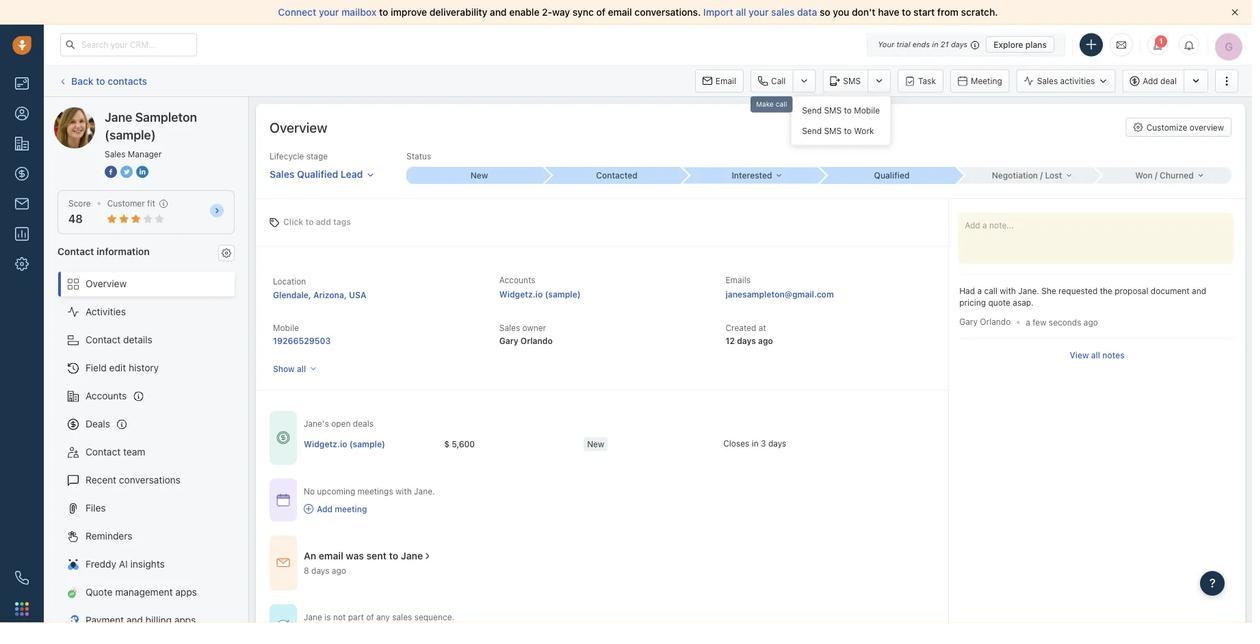 Task type: describe. For each thing, give the bounding box(es) containing it.
quote
[[988, 298, 1011, 308]]

sales for sales manager
[[105, 149, 126, 159]]

facebook circled image
[[105, 164, 117, 179]]

mobile 19266529503
[[273, 323, 331, 346]]

usa
[[349, 290, 366, 300]]

click to add tags
[[283, 217, 351, 227]]

(sample) up manager
[[155, 107, 194, 118]]

to left start
[[902, 7, 911, 18]]

send for send sms to work
[[802, 126, 822, 136]]

show all
[[273, 364, 306, 374]]

had
[[959, 286, 975, 296]]

an
[[304, 551, 316, 562]]

phone element
[[8, 564, 36, 592]]

sales for sales qualified lead
[[270, 168, 294, 180]]

mng settings image
[[222, 248, 231, 258]]

0 vertical spatial mobile
[[854, 106, 880, 115]]

meeting button
[[950, 69, 1010, 93]]

1 vertical spatial overview
[[86, 278, 127, 289]]

conversations
[[119, 475, 181, 486]]

0 horizontal spatial qualified
[[297, 168, 338, 180]]

deals
[[86, 418, 110, 430]]

customer
[[107, 199, 145, 208]]

in inside "row"
[[752, 439, 759, 448]]

new inside "row"
[[587, 439, 604, 449]]

(sample) inside widgetz.io (sample) "link"
[[349, 439, 385, 449]]

few
[[1033, 317, 1047, 327]]

row containing closes in 3 days
[[304, 431, 863, 459]]

sms inside button
[[843, 76, 861, 86]]

contact details
[[86, 334, 152, 346]]

back
[[71, 75, 93, 86]]

widgetz.io (sample)
[[304, 439, 385, 449]]

0 horizontal spatial container_wx8msf4aqz5i3rn1 image
[[276, 493, 290, 507]]

sms for work
[[824, 126, 842, 136]]

reminders
[[86, 531, 132, 542]]

sent
[[366, 551, 387, 562]]

trial
[[897, 40, 910, 49]]

open
[[331, 419, 351, 429]]

start
[[914, 7, 935, 18]]

jane sampleton (sample) down contacts in the left of the page
[[81, 107, 194, 118]]

call inside make call 'tooltip'
[[776, 100, 787, 108]]

1 vertical spatial email
[[319, 551, 343, 562]]

email button
[[695, 69, 744, 93]]

your trial ends in 21 days
[[878, 40, 968, 49]]

to left add
[[305, 217, 314, 227]]

deal
[[1161, 76, 1177, 86]]

jane. for meetings
[[414, 486, 435, 496]]

jane's open deals
[[304, 419, 374, 429]]

1 your from the left
[[319, 7, 339, 18]]

call button
[[751, 69, 793, 93]]

show
[[273, 364, 295, 374]]

add meeting
[[317, 504, 367, 514]]

1
[[1159, 37, 1163, 46]]

explore plans link
[[986, 36, 1054, 53]]

management
[[115, 587, 173, 598]]

task
[[918, 76, 936, 86]]

0 horizontal spatial ago
[[332, 566, 346, 576]]

container_wx8msf4aqz5i3rn1 image left widgetz.io (sample) at the bottom left
[[276, 431, 290, 445]]

sms button
[[823, 69, 868, 93]]

jane is not part of any sales sequence.
[[304, 613, 454, 622]]

score
[[68, 199, 91, 208]]

48
[[68, 213, 83, 226]]

1 horizontal spatial in
[[932, 40, 939, 49]]

activities
[[1060, 76, 1095, 86]]

connect your mailbox link
[[278, 7, 379, 18]]

to right sent
[[389, 551, 398, 562]]

make
[[756, 100, 774, 108]]

0 horizontal spatial of
[[366, 613, 374, 622]]

new link
[[406, 167, 544, 184]]

contact for contact information
[[57, 245, 94, 257]]

score 48
[[68, 199, 91, 226]]

view all notes
[[1070, 350, 1125, 360]]

add for add meeting
[[317, 504, 333, 514]]

so
[[820, 7, 830, 18]]

send email image
[[1117, 39, 1126, 51]]

quote
[[86, 587, 113, 598]]

19266529503
[[273, 336, 331, 346]]

ends
[[913, 40, 930, 49]]

0 vertical spatial of
[[596, 7, 605, 18]]

status
[[406, 152, 431, 161]]

sales qualified lead link
[[270, 162, 375, 182]]

jane. for call
[[1018, 286, 1039, 296]]

lifecycle stage
[[270, 152, 328, 161]]

days inside created at 12 days ago
[[737, 336, 756, 346]]

to up send sms to work
[[844, 106, 852, 115]]

1 link
[[1147, 35, 1168, 55]]

recent conversations
[[86, 475, 181, 486]]

created at 12 days ago
[[726, 323, 773, 346]]

customize
[[1147, 122, 1187, 132]]

import all your sales data link
[[703, 7, 820, 18]]

all for view all notes
[[1091, 350, 1100, 360]]

12
[[726, 336, 735, 346]]

days right the 21
[[951, 40, 968, 49]]

2 horizontal spatial ago
[[1084, 317, 1098, 327]]

manager
[[128, 149, 162, 159]]

you
[[833, 7, 849, 18]]

1 vertical spatial container_wx8msf4aqz5i3rn1 image
[[423, 552, 433, 561]]

send sms to work
[[802, 126, 874, 136]]

connect your mailbox to improve deliverability and enable 2-way sync of email conversations. import all your sales data so you don't have to start from scratch.
[[278, 7, 998, 18]]

your
[[878, 40, 894, 49]]

sales activities
[[1037, 76, 1095, 86]]

days right the 8
[[311, 566, 329, 576]]

negotiation / lost button
[[957, 167, 1094, 184]]

twitter circled image
[[120, 164, 133, 179]]

(sample) inside accounts widgetz.io (sample)
[[545, 290, 581, 299]]

history
[[129, 362, 159, 374]]

way
[[552, 7, 570, 18]]

won / churned link
[[1094, 167, 1232, 184]]

pricing
[[959, 298, 986, 308]]

sales owner gary orlando
[[499, 323, 553, 346]]

days inside "row"
[[768, 439, 786, 448]]

import
[[703, 7, 733, 18]]

mailbox
[[341, 7, 377, 18]]

add
[[316, 217, 331, 227]]

freshworks switcher image
[[15, 602, 29, 616]]

no upcoming meetings with jane.
[[304, 486, 435, 496]]

email
[[716, 76, 736, 86]]

contact team
[[86, 447, 145, 458]]

closes
[[723, 439, 749, 448]]

jane right sent
[[401, 551, 423, 562]]

qualified link
[[819, 167, 957, 184]]

mobile inside 'mobile 19266529503'
[[273, 323, 299, 333]]

1 vertical spatial a
[[1026, 317, 1030, 327]]

negotiation
[[992, 171, 1038, 180]]

work
[[854, 126, 874, 136]]

sales inside sales owner gary orlando
[[499, 323, 520, 333]]

close image
[[1232, 9, 1238, 16]]

a inside had a call with jane. she requested the proposal document and pricing quote asap.
[[977, 286, 982, 296]]

(sample) inside jane sampleton (sample)
[[105, 127, 156, 142]]



Task type: vqa. For each thing, say whether or not it's contained in the screenshot.
left file
no



Task type: locate. For each thing, give the bounding box(es) containing it.
contact information
[[57, 245, 150, 257]]

to right "mailbox" at the left top of page
[[379, 7, 388, 18]]

sampleton
[[105, 107, 152, 118], [135, 109, 197, 124]]

0 vertical spatial sales
[[771, 7, 795, 18]]

jane. right meetings on the bottom of page
[[414, 486, 435, 496]]

with right meetings on the bottom of page
[[396, 486, 412, 496]]

1 horizontal spatial accounts
[[499, 275, 535, 285]]

2 / from the left
[[1155, 171, 1158, 180]]

linkedin circled image
[[136, 164, 148, 179]]

orlando down owner
[[521, 336, 553, 346]]

0 vertical spatial with
[[1000, 286, 1016, 296]]

janesampleton@gmail.com
[[726, 290, 834, 299]]

2-
[[542, 7, 552, 18]]

1 horizontal spatial all
[[736, 7, 746, 18]]

2 vertical spatial sms
[[824, 126, 842, 136]]

0 vertical spatial a
[[977, 286, 982, 296]]

customer fit
[[107, 199, 155, 208]]

accounts up owner
[[499, 275, 535, 285]]

all for show all
[[297, 364, 306, 374]]

1 horizontal spatial new
[[587, 439, 604, 449]]

days down "created"
[[737, 336, 756, 346]]

21
[[941, 40, 949, 49]]

with for call
[[1000, 286, 1016, 296]]

widgetz.io (sample) link up owner
[[499, 290, 581, 299]]

$ 5,600
[[444, 439, 475, 449]]

1 / from the left
[[1040, 171, 1043, 180]]

sms up send sms to work
[[824, 106, 842, 115]]

container_wx8msf4aqz5i3rn1 image left is
[[276, 620, 290, 623]]

ago down at
[[758, 336, 773, 346]]

contacts
[[108, 75, 147, 86]]

ai
[[119, 559, 128, 570]]

sampleton inside jane sampleton (sample)
[[135, 109, 197, 124]]

improve
[[391, 7, 427, 18]]

0 horizontal spatial new
[[471, 171, 488, 180]]

gary down accounts widgetz.io (sample)
[[499, 336, 518, 346]]

send up send sms to work
[[802, 106, 822, 115]]

1 vertical spatial add
[[317, 504, 333, 514]]

widgetz.io (sample) link
[[499, 290, 581, 299], [304, 438, 385, 450]]

1 vertical spatial contact
[[86, 334, 121, 346]]

contact down 48
[[57, 245, 94, 257]]

upcoming
[[317, 486, 355, 496]]

any
[[376, 613, 390, 622]]

to left work
[[844, 126, 852, 136]]

1 vertical spatial widgetz.io (sample) link
[[304, 438, 385, 450]]

1 horizontal spatial orlando
[[980, 317, 1011, 327]]

of left any
[[366, 613, 374, 622]]

view all notes link
[[1070, 349, 1125, 361]]

widgetz.io up owner
[[499, 290, 543, 299]]

1 vertical spatial with
[[396, 486, 412, 496]]

a
[[977, 286, 982, 296], [1026, 317, 1030, 327]]

glendale,
[[273, 290, 311, 300]]

arizona,
[[313, 290, 347, 300]]

0 horizontal spatial orlando
[[521, 336, 553, 346]]

1 horizontal spatial your
[[749, 7, 769, 18]]

a right had
[[977, 286, 982, 296]]

all right view
[[1091, 350, 1100, 360]]

sales for sales activities
[[1037, 76, 1058, 86]]

jane left is
[[304, 613, 322, 622]]

1 vertical spatial widgetz.io
[[304, 439, 347, 449]]

1 horizontal spatial call
[[984, 286, 998, 296]]

widgetz.io (sample) link down open
[[304, 438, 385, 450]]

container_wx8msf4aqz5i3rn1 image left the 8
[[276, 556, 290, 570]]

a left few
[[1026, 317, 1030, 327]]

sampleton down contacts in the left of the page
[[105, 107, 152, 118]]

row
[[304, 431, 863, 459]]

1 vertical spatial accounts
[[86, 390, 127, 402]]

0 horizontal spatial accounts
[[86, 390, 127, 402]]

all inside view all notes link
[[1091, 350, 1100, 360]]

1 vertical spatial and
[[1192, 286, 1206, 296]]

0 vertical spatial orlando
[[980, 317, 1011, 327]]

widgetz.io inside accounts widgetz.io (sample)
[[499, 290, 543, 299]]

1 horizontal spatial and
[[1192, 286, 1206, 296]]

no
[[304, 486, 315, 496]]

details
[[123, 334, 152, 346]]

1 horizontal spatial ago
[[758, 336, 773, 346]]

/ inside button
[[1155, 171, 1158, 180]]

with inside had a call with jane. she requested the proposal document and pricing quote asap.
[[1000, 286, 1016, 296]]

overview up lifecycle stage
[[270, 119, 327, 135]]

1 horizontal spatial with
[[1000, 286, 1016, 296]]

edit
[[109, 362, 126, 374]]

and inside had a call with jane. she requested the proposal document and pricing quote asap.
[[1192, 286, 1206, 296]]

0 vertical spatial send
[[802, 106, 822, 115]]

your left "mailbox" at the left top of page
[[319, 7, 339, 18]]

of right sync
[[596, 7, 605, 18]]

sales left owner
[[499, 323, 520, 333]]

1 vertical spatial send
[[802, 126, 822, 136]]

sales left "data" at the top
[[771, 7, 795, 18]]

/ left lost
[[1040, 171, 1043, 180]]

at
[[759, 323, 766, 333]]

0 horizontal spatial email
[[319, 551, 343, 562]]

0 horizontal spatial your
[[319, 7, 339, 18]]

0 vertical spatial in
[[932, 40, 939, 49]]

interested button
[[681, 167, 819, 184]]

1 horizontal spatial widgetz.io (sample) link
[[499, 290, 581, 299]]

1 horizontal spatial a
[[1026, 317, 1030, 327]]

0 horizontal spatial in
[[752, 439, 759, 448]]

closes in 3 days
[[723, 439, 786, 448]]

2 vertical spatial all
[[297, 364, 306, 374]]

with
[[1000, 286, 1016, 296], [396, 486, 412, 496]]

$
[[444, 439, 449, 449]]

accounts up deals
[[86, 390, 127, 402]]

1 horizontal spatial qualified
[[874, 171, 910, 180]]

emails janesampleton@gmail.com
[[726, 275, 834, 299]]

1 vertical spatial new
[[587, 439, 604, 449]]

0 vertical spatial call
[[776, 100, 787, 108]]

/ right won
[[1155, 171, 1158, 180]]

2 horizontal spatial all
[[1091, 350, 1100, 360]]

explore plans
[[994, 40, 1047, 49]]

0 vertical spatial overview
[[270, 119, 327, 135]]

send down send sms to mobile in the right top of the page
[[802, 126, 822, 136]]

send for send sms to mobile
[[802, 106, 822, 115]]

files
[[86, 503, 106, 514]]

in left 3
[[752, 439, 759, 448]]

contact up the recent
[[86, 447, 121, 458]]

Search your CRM... text field
[[60, 33, 197, 56]]

1 horizontal spatial gary
[[959, 317, 978, 327]]

widgetz.io (sample) link inside "row"
[[304, 438, 385, 450]]

don't
[[852, 7, 876, 18]]

0 vertical spatial add
[[1143, 76, 1158, 86]]

/ inside button
[[1040, 171, 1043, 180]]

1 vertical spatial mobile
[[273, 323, 299, 333]]

1 horizontal spatial sales
[[771, 7, 795, 18]]

created
[[726, 323, 756, 333]]

/ for negotiation
[[1040, 171, 1043, 180]]

(sample) up sales manager
[[105, 127, 156, 142]]

orlando down quote at the top of page
[[980, 317, 1011, 327]]

sales
[[771, 7, 795, 18], [392, 613, 412, 622]]

jane inside jane sampleton (sample)
[[105, 109, 132, 124]]

mobile up work
[[854, 106, 880, 115]]

sampleton up manager
[[135, 109, 197, 124]]

sms up send sms to mobile in the right top of the page
[[843, 76, 861, 86]]

add left deal
[[1143, 76, 1158, 86]]

information
[[97, 245, 150, 257]]

accounts for accounts widgetz.io (sample)
[[499, 275, 535, 285]]

jane. up asap.
[[1018, 286, 1039, 296]]

widgetz.io down jane's
[[304, 439, 347, 449]]

overview
[[1190, 122, 1224, 132]]

0 vertical spatial widgetz.io (sample) link
[[499, 290, 581, 299]]

add meeting link
[[304, 503, 435, 515]]

and left enable
[[490, 7, 507, 18]]

interested
[[732, 171, 772, 180]]

call
[[776, 100, 787, 108], [984, 286, 998, 296]]

email up 8 days ago
[[319, 551, 343, 562]]

contact
[[57, 245, 94, 257], [86, 334, 121, 346], [86, 447, 121, 458]]

jane down back
[[81, 107, 103, 118]]

8
[[304, 566, 309, 576]]

1 vertical spatial all
[[1091, 350, 1100, 360]]

part
[[348, 613, 364, 622]]

won / churned
[[1135, 171, 1194, 180]]

to right back
[[96, 75, 105, 86]]

an email was sent to jane
[[304, 551, 423, 562]]

connect
[[278, 7, 316, 18]]

1 vertical spatial of
[[366, 613, 374, 622]]

1 horizontal spatial add
[[1143, 76, 1158, 86]]

meeting
[[335, 504, 367, 514]]

from
[[937, 7, 959, 18]]

won
[[1135, 171, 1153, 180]]

jane. inside had a call with jane. she requested the proposal document and pricing quote asap.
[[1018, 286, 1039, 296]]

0 horizontal spatial with
[[396, 486, 412, 496]]

0 vertical spatial sms
[[843, 76, 861, 86]]

0 horizontal spatial mobile
[[273, 323, 299, 333]]

container_wx8msf4aqz5i3rn1 image
[[276, 493, 290, 507], [423, 552, 433, 561]]

all right show
[[297, 364, 306, 374]]

mobile
[[854, 106, 880, 115], [273, 323, 299, 333]]

enable
[[509, 7, 540, 18]]

add inside "button"
[[1143, 76, 1158, 86]]

contact for contact details
[[86, 334, 121, 346]]

sms for mobile
[[824, 106, 842, 115]]

1 send from the top
[[802, 106, 822, 115]]

freddy ai insights
[[86, 559, 165, 570]]

0 vertical spatial jane.
[[1018, 286, 1039, 296]]

1 horizontal spatial /
[[1155, 171, 1158, 180]]

sync
[[573, 7, 594, 18]]

2 vertical spatial ago
[[332, 566, 346, 576]]

container_wx8msf4aqz5i3rn1 image inside add meeting link
[[304, 504, 313, 514]]

ago inside created at 12 days ago
[[758, 336, 773, 346]]

call inside had a call with jane. she requested the proposal document and pricing quote asap.
[[984, 286, 998, 296]]

accounts inside accounts widgetz.io (sample)
[[499, 275, 535, 285]]

qualified
[[297, 168, 338, 180], [874, 171, 910, 180]]

1 vertical spatial sms
[[824, 106, 842, 115]]

orlando inside sales owner gary orlando
[[521, 336, 553, 346]]

requested
[[1059, 286, 1098, 296]]

freddy
[[86, 559, 116, 570]]

1 vertical spatial sales
[[392, 613, 412, 622]]

0 horizontal spatial and
[[490, 7, 507, 18]]

0 horizontal spatial /
[[1040, 171, 1043, 180]]

sales up facebook circled "icon"
[[105, 149, 126, 159]]

0 vertical spatial ago
[[1084, 317, 1098, 327]]

call up quote at the top of page
[[984, 286, 998, 296]]

asap.
[[1013, 298, 1034, 308]]

phone image
[[15, 571, 29, 585]]

email right sync
[[608, 7, 632, 18]]

the
[[1100, 286, 1112, 296]]

2 your from the left
[[749, 7, 769, 18]]

0 vertical spatial gary
[[959, 317, 978, 327]]

call right make
[[776, 100, 787, 108]]

sales down lifecycle
[[270, 168, 294, 180]]

sales manager
[[105, 149, 162, 159]]

interested link
[[681, 167, 819, 184]]

container_wx8msf4aqz5i3rn1 image left no
[[276, 493, 290, 507]]

0 horizontal spatial call
[[776, 100, 787, 108]]

emails
[[726, 275, 751, 285]]

field
[[86, 362, 107, 374]]

widgetz.io
[[499, 290, 543, 299], [304, 439, 347, 449]]

(sample) down deals
[[349, 439, 385, 449]]

0 vertical spatial contact
[[57, 245, 94, 257]]

contact for contact team
[[86, 447, 121, 458]]

mobile up 19266529503 on the left bottom of page
[[273, 323, 299, 333]]

0 vertical spatial and
[[490, 7, 507, 18]]

gary down pricing
[[959, 317, 978, 327]]

0 horizontal spatial widgetz.io (sample) link
[[304, 438, 385, 450]]

with up quote at the top of page
[[1000, 286, 1016, 296]]

2 vertical spatial contact
[[86, 447, 121, 458]]

0 horizontal spatial sales
[[392, 613, 412, 622]]

send
[[802, 106, 822, 115], [802, 126, 822, 136]]

glendale, arizona, usa link
[[273, 290, 366, 300]]

1 horizontal spatial widgetz.io
[[499, 290, 543, 299]]

1 vertical spatial orlando
[[521, 336, 553, 346]]

gary inside sales owner gary orlando
[[499, 336, 518, 346]]

0 vertical spatial widgetz.io
[[499, 290, 543, 299]]

1 vertical spatial jane.
[[414, 486, 435, 496]]

sms down send sms to mobile in the right top of the page
[[824, 126, 842, 136]]

0 horizontal spatial jane.
[[414, 486, 435, 496]]

ago
[[1084, 317, 1098, 327], [758, 336, 773, 346], [332, 566, 346, 576]]

sales left the activities
[[1037, 76, 1058, 86]]

view
[[1070, 350, 1089, 360]]

1 vertical spatial in
[[752, 439, 759, 448]]

0 horizontal spatial a
[[977, 286, 982, 296]]

0 horizontal spatial all
[[297, 364, 306, 374]]

add down upcoming
[[317, 504, 333, 514]]

contact down activities at left
[[86, 334, 121, 346]]

1 horizontal spatial email
[[608, 7, 632, 18]]

and right document
[[1192, 286, 1206, 296]]

0 vertical spatial container_wx8msf4aqz5i3rn1 image
[[276, 493, 290, 507]]

data
[[797, 7, 817, 18]]

0 vertical spatial email
[[608, 7, 632, 18]]

days right 3
[[768, 439, 786, 448]]

is
[[325, 613, 331, 622]]

container_wx8msf4aqz5i3rn1 image
[[276, 431, 290, 445], [304, 504, 313, 514], [276, 556, 290, 570], [276, 620, 290, 623]]

1 horizontal spatial overview
[[270, 119, 327, 135]]

click
[[283, 217, 303, 227]]

owner
[[522, 323, 546, 333]]

all
[[736, 7, 746, 18], [1091, 350, 1100, 360], [297, 364, 306, 374]]

jane down contacts in the left of the page
[[105, 109, 132, 124]]

0 horizontal spatial overview
[[86, 278, 127, 289]]

meetings
[[358, 486, 393, 496]]

send sms to mobile
[[802, 106, 880, 115]]

1 vertical spatial call
[[984, 286, 998, 296]]

/ for won
[[1155, 171, 1158, 180]]

2 send from the top
[[802, 126, 822, 136]]

sales right any
[[392, 613, 412, 622]]

recent
[[86, 475, 116, 486]]

1 vertical spatial ago
[[758, 336, 773, 346]]

stage
[[306, 152, 328, 161]]

0 vertical spatial new
[[471, 171, 488, 180]]

not
[[333, 613, 346, 622]]

container_wx8msf4aqz5i3rn1 image down no
[[304, 504, 313, 514]]

your right import
[[749, 7, 769, 18]]

1 horizontal spatial container_wx8msf4aqz5i3rn1 image
[[423, 552, 433, 561]]

make call tooltip
[[751, 96, 793, 116]]

0 horizontal spatial gary
[[499, 336, 518, 346]]

accounts for accounts
[[86, 390, 127, 402]]

1 horizontal spatial mobile
[[854, 106, 880, 115]]

ago right seconds at the right
[[1084, 317, 1098, 327]]

in left the 21
[[932, 40, 939, 49]]

0 horizontal spatial widgetz.io
[[304, 439, 347, 449]]

notes
[[1102, 350, 1125, 360]]

widgetz.io inside "link"
[[304, 439, 347, 449]]

overview up activities at left
[[86, 278, 127, 289]]

add for add deal
[[1143, 76, 1158, 86]]

0 horizontal spatial add
[[317, 504, 333, 514]]

orlando
[[980, 317, 1011, 327], [521, 336, 553, 346]]

all right import
[[736, 7, 746, 18]]

location glendale, arizona, usa
[[273, 276, 366, 300]]

with for meetings
[[396, 486, 412, 496]]

0 vertical spatial accounts
[[499, 275, 535, 285]]

0 vertical spatial all
[[736, 7, 746, 18]]

she
[[1042, 286, 1056, 296]]

container_wx8msf4aqz5i3rn1 image right sent
[[423, 552, 433, 561]]

jane sampleton (sample) up manager
[[105, 109, 197, 142]]

ago down was
[[332, 566, 346, 576]]

(sample) up owner
[[545, 290, 581, 299]]

accounts
[[499, 275, 535, 285], [86, 390, 127, 402]]

1 horizontal spatial jane.
[[1018, 286, 1039, 296]]



